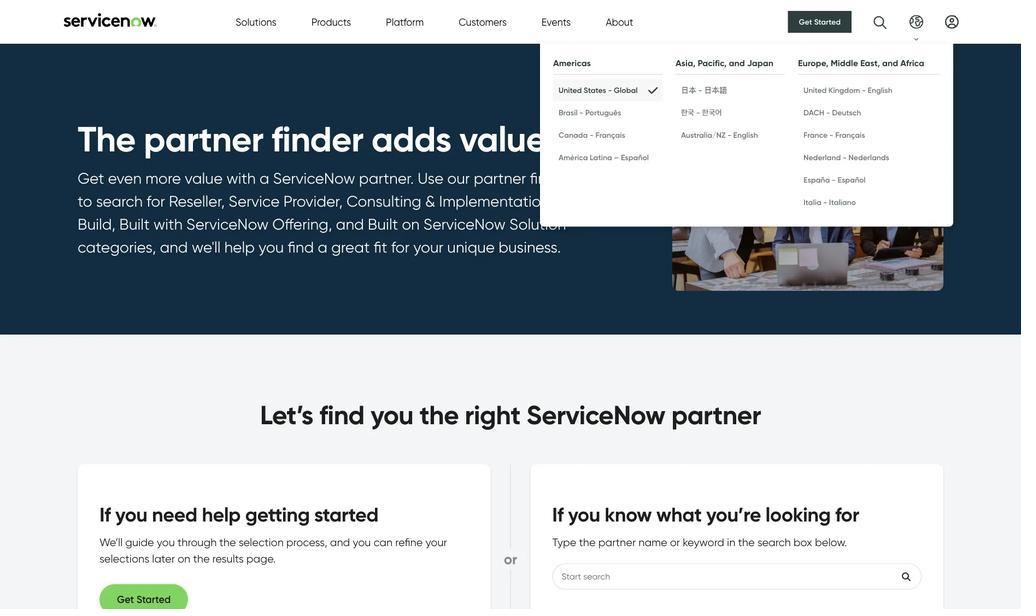 Task type: vqa. For each thing, say whether or not it's contained in the screenshot.
日本 - 日本語 link
yes



Task type: describe. For each thing, give the bounding box(es) containing it.
españa
[[804, 175, 831, 185]]

nederland
[[804, 153, 841, 162]]

asia, pacific, and japan
[[676, 58, 774, 68]]

- inside united states - global link
[[609, 86, 612, 95]]

dach - deutsch
[[804, 108, 862, 117]]

- for dach - deutsch
[[827, 108, 831, 117]]

united kingdom - english link
[[799, 79, 941, 101]]

platform
[[386, 16, 424, 28]]

dach
[[804, 108, 825, 117]]

global
[[614, 86, 638, 95]]

2 and from the left
[[883, 58, 899, 68]]

solutions button
[[236, 14, 277, 29]]

américa
[[559, 153, 588, 162]]

africa
[[901, 58, 925, 68]]

france - français
[[804, 130, 866, 140]]

states
[[584, 86, 607, 95]]

- for italia - italiano
[[824, 198, 828, 207]]

australia/nz - english link
[[676, 124, 786, 146]]

français for europe, middle east, and africa
[[836, 130, 866, 140]]

한국어
[[703, 108, 722, 117]]

- for 日本 - 日本語
[[699, 86, 703, 95]]

customers button
[[459, 14, 507, 29]]

japan
[[748, 58, 774, 68]]

日本語
[[705, 86, 728, 95]]

brasil - português
[[559, 108, 622, 117]]

brasil
[[559, 108, 578, 117]]

- for españa - español
[[832, 175, 836, 185]]

- for 한국 - 한국어
[[697, 108, 701, 117]]

- for brasil - português
[[580, 108, 584, 117]]

español inside españa - español link
[[838, 175, 866, 185]]

platform button
[[386, 14, 424, 29]]

español inside américa latina – español link
[[621, 153, 649, 162]]

get started
[[800, 17, 841, 27]]

deutsch
[[833, 108, 862, 117]]

- for france - français
[[830, 130, 834, 140]]

solutions
[[236, 16, 277, 28]]

united for americas
[[559, 86, 582, 95]]

españa - español link
[[799, 169, 941, 191]]

france - français link
[[799, 124, 941, 146]]

- inside united kingdom - english 'link'
[[863, 86, 867, 95]]

日本 - 日本語
[[682, 86, 728, 95]]

américa latina – español
[[559, 153, 649, 162]]

–
[[614, 153, 619, 162]]



Task type: locate. For each thing, give the bounding box(es) containing it.
italia - italiano
[[804, 198, 857, 207]]

canada
[[559, 130, 588, 140]]

- for australia/nz - english
[[728, 130, 732, 140]]

france
[[804, 130, 828, 140]]

united kingdom - english
[[804, 86, 893, 95]]

dach - deutsch link
[[799, 101, 941, 124]]

2 united from the left
[[804, 86, 827, 95]]

0 vertical spatial español
[[621, 153, 649, 162]]

nederland - nederlands link
[[799, 146, 941, 169]]

nederland - nederlands
[[804, 153, 890, 162]]

english up dach - deutsch link
[[868, 86, 893, 95]]

0 horizontal spatial español
[[621, 153, 649, 162]]

europe,
[[799, 58, 829, 68]]

united
[[559, 86, 582, 95], [804, 86, 827, 95]]

- inside dach - deutsch link
[[827, 108, 831, 117]]

1 horizontal spatial español
[[838, 175, 866, 185]]

français up américa latina – español link
[[596, 130, 626, 140]]

middle
[[831, 58, 859, 68]]

2 français from the left
[[836, 130, 866, 140]]

français
[[596, 130, 626, 140], [836, 130, 866, 140]]

français for americas
[[596, 130, 626, 140]]

1 horizontal spatial and
[[883, 58, 899, 68]]

americas
[[554, 58, 591, 68]]

events button
[[542, 14, 571, 29]]

italia - italiano link
[[799, 191, 941, 214]]

español right –
[[621, 153, 649, 162]]

- right states
[[609, 86, 612, 95]]

- inside 한국 - 한국어 link
[[697, 108, 701, 117]]

- for canada - français
[[590, 130, 594, 140]]

- inside australia/nz - english link
[[728, 130, 732, 140]]

한국 - 한국어 link
[[676, 101, 786, 124]]

and right east,
[[883, 58, 899, 68]]

españa - español
[[804, 175, 866, 185]]

italia
[[804, 198, 822, 207]]

servicenow image
[[62, 13, 158, 27]]

and
[[729, 58, 745, 68], [883, 58, 899, 68]]

- right italia
[[824, 198, 828, 207]]

1 français from the left
[[596, 130, 626, 140]]

united up brasil
[[559, 86, 582, 95]]

0 vertical spatial english
[[868, 86, 893, 95]]

united states - global
[[559, 86, 638, 95]]

português
[[586, 108, 622, 117]]

- inside france - français link
[[830, 130, 834, 140]]

- inside 日本 - 日本語 link
[[699, 86, 703, 95]]

kingdom
[[829, 86, 861, 95]]

1 horizontal spatial united
[[804, 86, 827, 95]]

- inside españa - español link
[[832, 175, 836, 185]]

0 horizontal spatial français
[[596, 130, 626, 140]]

products button
[[312, 14, 351, 29]]

1 united from the left
[[559, 86, 582, 95]]

日本
[[682, 86, 697, 95]]

english
[[868, 86, 893, 95], [734, 130, 759, 140]]

australia/nz - english
[[682, 130, 759, 140]]

customers
[[459, 16, 507, 28]]

east,
[[861, 58, 881, 68]]

- for nederland - nederlands
[[843, 153, 847, 162]]

canada - français
[[559, 130, 626, 140]]

united inside 'link'
[[804, 86, 827, 95]]

1 vertical spatial español
[[838, 175, 866, 185]]

latina
[[590, 153, 613, 162]]

about button
[[606, 14, 634, 29]]

1 horizontal spatial english
[[868, 86, 893, 95]]

- inside nederland - nederlands link
[[843, 153, 847, 162]]

日本 - 日本語 link
[[676, 79, 786, 101]]

english down 한국 - 한국어 link
[[734, 130, 759, 140]]

pacific,
[[698, 58, 727, 68]]

1 and from the left
[[729, 58, 745, 68]]

united for europe, middle east, and africa
[[804, 86, 827, 95]]

- inside 'italia - italiano' "link"
[[824, 198, 828, 207]]

italiano
[[830, 198, 857, 207]]

español
[[621, 153, 649, 162], [838, 175, 866, 185]]

español down the nederland - nederlands
[[838, 175, 866, 185]]

- inside canada - français link
[[590, 130, 594, 140]]

products
[[312, 16, 351, 28]]

- right canada
[[590, 130, 594, 140]]

- right españa
[[832, 175, 836, 185]]

- right brasil
[[580, 108, 584, 117]]

english inside 'link'
[[868, 86, 893, 95]]

1 vertical spatial english
[[734, 130, 759, 140]]

américa latina – español link
[[554, 146, 663, 169]]

- right nederland
[[843, 153, 847, 162]]

solid image
[[649, 85, 658, 96]]

- down 한국 - 한국어 link
[[728, 130, 732, 140]]

1 horizontal spatial français
[[836, 130, 866, 140]]

한국
[[682, 108, 695, 117]]

0 horizontal spatial united
[[559, 86, 582, 95]]

0 horizontal spatial and
[[729, 58, 745, 68]]

and left japan
[[729, 58, 745, 68]]

get
[[800, 17, 813, 27]]

brasil - português link
[[554, 101, 663, 124]]

about
[[606, 16, 634, 28]]

events
[[542, 16, 571, 28]]

-
[[609, 86, 612, 95], [699, 86, 703, 95], [863, 86, 867, 95], [580, 108, 584, 117], [697, 108, 701, 117], [827, 108, 831, 117], [590, 130, 594, 140], [728, 130, 732, 140], [830, 130, 834, 140], [843, 153, 847, 162], [832, 175, 836, 185], [824, 198, 828, 207]]

- right the 한국
[[697, 108, 701, 117]]

canada - français link
[[554, 124, 663, 146]]

- right 日本
[[699, 86, 703, 95]]

europe, middle east, and africa
[[799, 58, 925, 68]]

한국 - 한국어
[[682, 108, 722, 117]]

nederlands
[[849, 153, 890, 162]]

- inside brasil - português link
[[580, 108, 584, 117]]

asia,
[[676, 58, 696, 68]]

australia/nz
[[682, 130, 726, 140]]

- right france
[[830, 130, 834, 140]]

- right dach
[[827, 108, 831, 117]]

get started link
[[789, 11, 852, 33]]

united states - global link
[[554, 79, 663, 101]]

started
[[815, 17, 841, 27]]

united up dach
[[804, 86, 827, 95]]

français down deutsch at right top
[[836, 130, 866, 140]]

- right kingdom at the right top
[[863, 86, 867, 95]]

0 horizontal spatial english
[[734, 130, 759, 140]]



